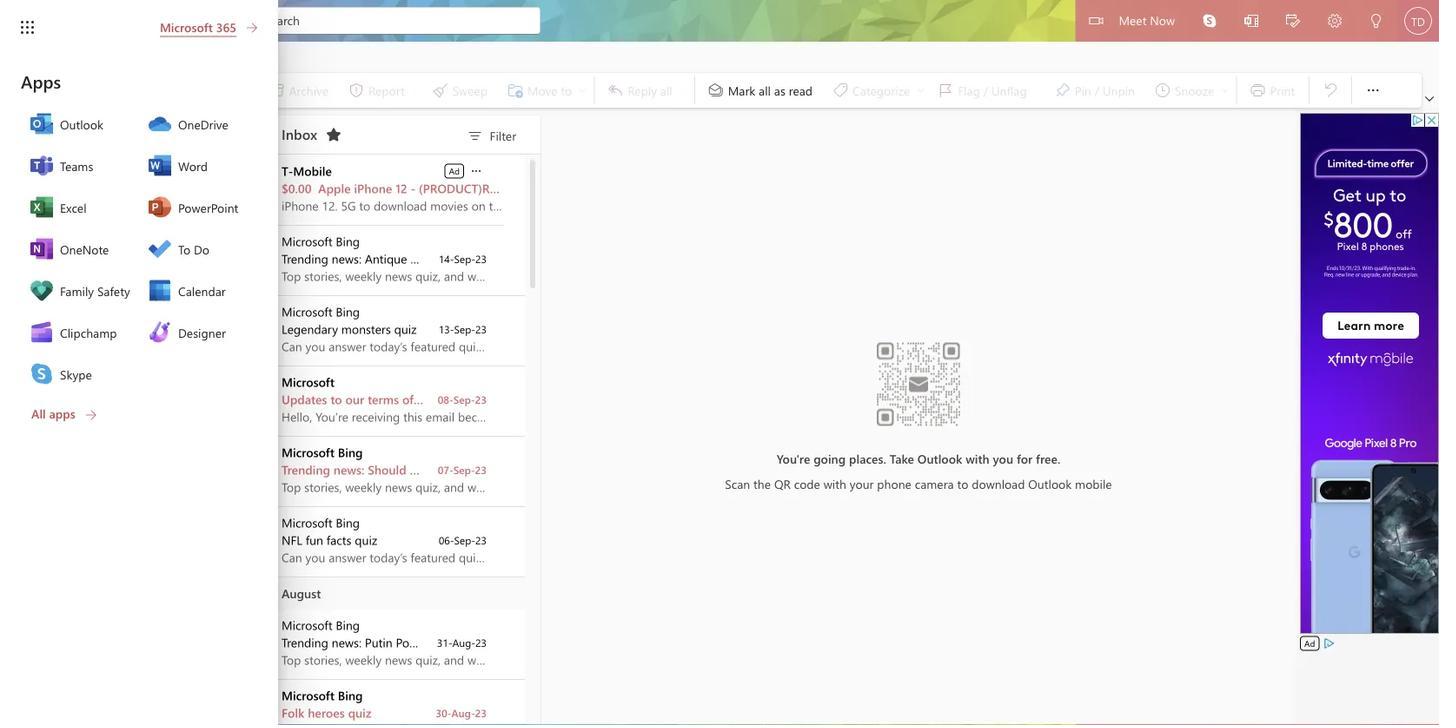 Task type: describe. For each thing, give the bounding box(es) containing it.
 button
[[1189, 0, 1231, 42]]

more apps image
[[12, 410, 30, 428]]


[[1244, 14, 1258, 28]]

aug- for putin
[[452, 636, 475, 650]]


[[1203, 14, 1217, 28]]

places.
[[849, 451, 886, 467]]

 button
[[1422, 90, 1437, 108]]

microsoft left 365
[[160, 19, 213, 35]]

antique
[[365, 251, 407, 267]]

30-aug-23
[[436, 707, 487, 720]]

as
[[774, 82, 786, 98]]

08-
[[438, 393, 453, 407]]

microsoft 365 link
[[160, 19, 257, 37]]

legendary
[[282, 321, 338, 337]]

24
[[590, 180, 603, 196]]

family safety
[[60, 283, 130, 299]]

365
[[216, 19, 236, 35]]

message list no conversations selected list box
[[236, 155, 714, 726]]

select a conversation checkbox for trending news: should supreme court disqualify trump from… and more
[[240, 437, 282, 478]]

more for trending news: should supreme court disqualify trump from… and more
[[656, 462, 685, 478]]

read
[[789, 82, 813, 98]]

left-rail-appbar navigation
[[3, 42, 38, 401]]

designer
[[178, 325, 226, 341]]

inbox for inbox 
[[282, 124, 317, 143]]

all apps button
[[31, 405, 96, 423]]

excel link
[[22, 187, 138, 229]]

safety
[[97, 283, 130, 299]]

onedrive
[[178, 116, 228, 132]]

to inside microsoft updates to our terms of use 08-sep-23
[[331, 392, 342, 408]]

sep- for should
[[453, 463, 475, 477]]

07-
[[438, 463, 453, 477]]

0 vertical spatial  button
[[1356, 73, 1391, 108]]

$0.00 apple iphone 12 - (product)red - 256gb (with 24 monthly payments)
[[282, 180, 714, 196]]

trending news: should supreme court disqualify trump from… and more
[[282, 462, 685, 478]]

 deleted items
[[103, 334, 202, 351]]

 for the topmost  popup button
[[1365, 82, 1382, 99]]

select a conversation checkbox for folk heroes quiz
[[240, 680, 282, 721]]

for
[[1017, 451, 1033, 467]]

 filter
[[466, 128, 516, 145]]

mark
[[728, 82, 755, 98]]

filter
[[490, 128, 516, 144]]

tags group
[[698, 73, 1233, 108]]

our
[[345, 392, 364, 408]]

free.
[[1036, 451, 1060, 467]]


[[103, 229, 121, 247]]

quiz for legendary monsters quiz
[[394, 321, 417, 337]]

ad inside message list no conversations selected list box
[[449, 165, 460, 177]]

microsoft bing for legendary monsters quiz
[[282, 304, 360, 320]]

trending for trending news: antique singer sewing machine values & what… and more
[[282, 251, 328, 267]]

microsoft for legendary monsters quiz
[[282, 304, 332, 320]]

sent
[[128, 300, 152, 316]]

select a conversation checkbox for trending news: putin powerless to complain about china… and more
[[240, 610, 282, 651]]

12
[[396, 180, 407, 196]]


[[1286, 14, 1300, 28]]

you're going places. take outlook with you for free. scan the qr code with your phone camera to download outlook mobile
[[725, 451, 1112, 492]]

23 for trending news: putin powerless to complain about china… and more
[[475, 636, 487, 650]]

quiz for folk heroes quiz
[[348, 705, 371, 721]]

nfl
[[282, 532, 302, 548]]


[[707, 82, 725, 99]]

td image
[[1404, 7, 1432, 35]]

camera
[[915, 476, 954, 492]]

t-
[[282, 163, 293, 179]]

values
[[539, 251, 573, 267]]

of
[[402, 392, 414, 408]]

2 horizontal spatial outlook
[[1028, 476, 1072, 492]]

family safety link
[[22, 271, 138, 312]]

skype link
[[22, 354, 138, 396]]

powerpoint
[[178, 199, 238, 216]]

sep- for antique
[[454, 252, 475, 266]]

apps
[[21, 70, 61, 93]]

supreme
[[410, 462, 459, 478]]

0 vertical spatial more
[[654, 251, 682, 267]]

 junk email
[[103, 229, 184, 247]]

sep- inside microsoft updates to our terms of use 08-sep-23
[[453, 393, 475, 407]]

bing for trending news: putin powerless to complain about china… and more
[[336, 617, 360, 634]]

bing for trending news: antique singer sewing machine values & what… and more
[[336, 233, 360, 249]]

tab list inside the apps application
[[21, 103, 257, 396]]

select a conversation checkbox for nfl fun facts quiz
[[240, 508, 282, 548]]

inbox heading
[[282, 116, 348, 154]]

13-
[[439, 322, 454, 336]]

word
[[178, 158, 208, 174]]


[[1370, 14, 1384, 28]]

teams
[[60, 158, 93, 174]]

23 for folk heroes quiz
[[475, 707, 487, 720]]

microsoft bing for folk heroes quiz
[[282, 688, 363, 704]]

(with
[[556, 180, 586, 196]]

phone
[[877, 476, 912, 492]]

putin
[[365, 635, 393, 651]]

 for  popup button within message list no conversations selected list box
[[469, 164, 483, 178]]

use
[[417, 392, 436, 408]]

1 horizontal spatial with
[[966, 451, 990, 467]]

aug- for quiz
[[452, 707, 475, 720]]


[[1328, 14, 1342, 28]]

apple
[[318, 180, 351, 196]]

trending for trending news: should supreme court disqualify trump from… and more
[[282, 462, 330, 478]]

nfl fun facts quiz
[[282, 532, 377, 548]]

china…
[[557, 635, 597, 651]]

machine
[[490, 251, 536, 267]]

what…
[[590, 251, 627, 267]]

microsoft for trending news: putin powerless to complain about china… and more
[[282, 617, 332, 634]]

microsoft for trending news: antique singer sewing machine values & what… and more
[[282, 233, 332, 249]]

excel
[[60, 199, 87, 216]]

23 for legendary monsters quiz
[[475, 322, 487, 336]]

0 horizontal spatial with
[[824, 476, 846, 492]]

your
[[850, 476, 874, 492]]

to inside the 'you're going places. take outlook with you for free. scan the qr code with your phone camera to download outlook mobile'
[[957, 476, 968, 492]]

monsters
[[341, 321, 391, 337]]

news: for putin
[[332, 635, 362, 651]]

junk
[[128, 230, 152, 246]]

23 for nfl fun facts quiz
[[475, 534, 487, 547]]

you're
[[777, 451, 810, 467]]

06-sep-23
[[439, 534, 487, 547]]

tree item inside the apps application
[[63, 186, 203, 221]]

select a conversation checkbox for legendary monsters quiz
[[240, 296, 282, 337]]

2 - from the left
[[508, 180, 513, 196]]

trending for trending news: putin powerless to complain about china… and more
[[282, 635, 328, 651]]

0 vertical spatial and
[[630, 251, 651, 267]]

complain
[[466, 635, 517, 651]]

sep- for facts
[[454, 534, 475, 547]]

family
[[60, 283, 94, 299]]

onenote link
[[22, 229, 138, 271]]

message list section
[[236, 111, 714, 726]]

 button
[[1272, 0, 1314, 44]]

meet now
[[1119, 12, 1175, 28]]

1 tree from the top
[[63, 109, 203, 151]]

meet now banner
[[0, 0, 1439, 44]]

do
[[194, 241, 209, 257]]

select a conversation checkbox for updates to our terms of use
[[240, 367, 282, 408]]

 button
[[320, 121, 348, 149]]

scan
[[725, 476, 750, 492]]

sep- for quiz
[[454, 322, 475, 336]]


[[1425, 95, 1434, 103]]

23 for trending news: antique singer sewing machine values & what… and more
[[475, 252, 487, 266]]

meet
[[1119, 12, 1147, 28]]



Task type: vqa. For each thing, say whether or not it's contained in the screenshot.
THE "" inside the Folders tree item
no



Task type: locate. For each thing, give the bounding box(es) containing it.
calendar
[[178, 283, 226, 299]]

1 horizontal spatial outlook
[[918, 451, 962, 467]]

tree
[[63, 109, 203, 151], [63, 186, 203, 726]]

quiz right the heroes
[[348, 705, 371, 721]]

1 vertical spatial tree
[[63, 186, 203, 726]]

tree item
[[63, 186, 203, 221]]

23 right 08-
[[475, 393, 487, 407]]

0 vertical spatial items
[[155, 300, 184, 316]]

microsoft bing up legendary
[[282, 304, 360, 320]]

and right "what…"
[[630, 251, 651, 267]]

 button
[[1231, 0, 1272, 44]]

quiz right facts
[[355, 532, 377, 548]]

trending down 'updates'
[[282, 462, 330, 478]]

select a conversation checkbox for trending news: antique singer sewing machine values & what… and more
[[240, 226, 282, 267]]

items inside  deleted items
[[173, 334, 202, 350]]

23 right 30-
[[475, 707, 487, 720]]

more right "china…"
[[623, 635, 651, 651]]

microsoft up legendary
[[282, 304, 332, 320]]

2 vertical spatial quiz
[[348, 705, 371, 721]]

0 vertical spatial 
[[1365, 82, 1382, 99]]

inbox up  junk email
[[128, 195, 159, 211]]

onedrive link
[[140, 104, 256, 146]]

select a conversation checkbox right do
[[240, 226, 282, 267]]

onedrive image
[[12, 373, 30, 390]]

13-sep-23
[[439, 322, 487, 336]]

1 horizontal spatial to
[[452, 635, 463, 651]]

about
[[521, 635, 554, 651]]

apps
[[49, 405, 75, 421]]

23 inside microsoft updates to our terms of use 08-sep-23
[[475, 393, 487, 407]]

4 select a conversation checkbox from the top
[[240, 508, 282, 548]]

None search field
[[236, 7, 541, 35]]

microsoft bing for nfl fun facts quiz
[[282, 515, 360, 531]]

1 vertical spatial items
[[173, 334, 202, 350]]

news: left antique
[[332, 251, 362, 267]]

and for trending news: putin powerless to complain about china… and more
[[600, 635, 620, 651]]

3 trending from the top
[[282, 635, 328, 651]]

3 microsoft bing from the top
[[282, 445, 363, 461]]

all apps
[[31, 405, 75, 421]]

1 horizontal spatial -
[[508, 180, 513, 196]]

select a conversation checkbox down 'updates'
[[240, 437, 282, 478]]

1 horizontal spatial  button
[[1356, 73, 1391, 108]]

2 microsoft bing from the top
[[282, 304, 360, 320]]

Select a conversation checkbox
[[240, 226, 282, 267], [240, 296, 282, 337], [240, 367, 282, 408], [240, 508, 282, 548], [240, 610, 282, 651]]

3 select a conversation checkbox from the top
[[240, 367, 282, 408]]

tree containing 
[[63, 186, 203, 726]]

microsoft down $0.00
[[282, 233, 332, 249]]

 button left  dropdown button at the right top
[[1356, 73, 1391, 108]]

august heading
[[236, 578, 525, 610]]

Search for email, meetings, files and more. field
[[262, 11, 530, 29]]

1 vertical spatial quiz
[[355, 532, 377, 548]]

code
[[794, 476, 820, 492]]

trending news: antique singer sewing machine values & what… and more
[[282, 251, 682, 267]]

1 horizontal spatial inbox
[[282, 124, 317, 143]]

to left the complain
[[452, 635, 463, 651]]

6 microsoft bing from the top
[[282, 688, 363, 704]]

1 vertical spatial to
[[957, 476, 968, 492]]

microsoft bing up the heroes
[[282, 688, 363, 704]]

microsoft up the fun
[[282, 515, 332, 531]]

2 vertical spatial more
[[623, 635, 651, 651]]

0 horizontal spatial to
[[331, 392, 342, 408]]

microsoft bing down august
[[282, 617, 360, 634]]

Select a conversation checkbox
[[240, 437, 282, 478], [240, 680, 282, 721]]

to left our
[[331, 392, 342, 408]]

select a conversation checkbox down legendary
[[240, 367, 282, 408]]

news: for should
[[334, 462, 364, 478]]

microsoft for nfl fun facts quiz
[[282, 515, 332, 531]]

bing up "legendary monsters quiz" at the left top
[[336, 304, 360, 320]]

inbox inside inbox 
[[282, 124, 317, 143]]

more
[[654, 251, 682, 267], [656, 462, 685, 478], [623, 635, 651, 651]]

5 microsoft bing from the top
[[282, 617, 360, 634]]

 tree item
[[63, 290, 203, 325]]

1 select a conversation checkbox from the top
[[240, 437, 282, 478]]

1 horizontal spatial ad
[[1304, 638, 1315, 650]]


[[325, 126, 342, 143]]

1 vertical spatial 
[[469, 164, 483, 178]]

 up (product)red
[[469, 164, 483, 178]]

and for trending news: should supreme court disqualify trump from… and more
[[632, 462, 653, 478]]

files image
[[12, 173, 30, 190]]

microsoft bing for trending news: antique singer sewing machine values & what… and more
[[282, 233, 360, 249]]

terms
[[368, 392, 399, 408]]

qr
[[774, 476, 791, 492]]

to
[[178, 241, 190, 257]]

 left  dropdown button at the right top
[[1365, 82, 1382, 99]]

0 horizontal spatial inbox
[[128, 195, 159, 211]]

news: left should
[[334, 462, 364, 478]]

quiz
[[394, 321, 417, 337], [355, 532, 377, 548], [348, 705, 371, 721]]

to right camera
[[957, 476, 968, 492]]

to do link
[[140, 229, 256, 271]]

5 select a conversation checkbox from the top
[[240, 610, 282, 651]]

microsoft down 'updates'
[[282, 445, 335, 461]]


[[103, 299, 121, 316]]

inbox 
[[282, 124, 342, 143]]

1 vertical spatial and
[[632, 462, 653, 478]]

outlook down free.
[[1028, 476, 1072, 492]]

bing for nfl fun facts quiz
[[336, 515, 360, 531]]

1 select a conversation checkbox from the top
[[240, 226, 282, 267]]

heroes
[[308, 705, 345, 721]]

items
[[155, 300, 184, 316], [173, 334, 202, 350]]

select a conversation checkbox right designer
[[240, 296, 282, 337]]

1 vertical spatial with
[[824, 476, 846, 492]]

 tree item
[[63, 221, 203, 255]]

word image
[[12, 253, 30, 270]]

microsoft for trending news: should supreme court disqualify trump from… and more
[[282, 445, 335, 461]]

0 vertical spatial select a conversation checkbox
[[240, 437, 282, 478]]

skype
[[60, 366, 92, 382]]

0 vertical spatial outlook
[[60, 116, 103, 132]]

&
[[576, 251, 586, 267]]

with
[[966, 451, 990, 467], [824, 476, 846, 492]]

ad up (product)red
[[449, 165, 460, 177]]

with down going
[[824, 476, 846, 492]]

1 - from the left
[[411, 180, 415, 196]]

- left 256gb
[[508, 180, 513, 196]]

23 right 06-
[[475, 534, 487, 547]]

items inside  sent items
[[155, 300, 184, 316]]

aug- down 31-aug-23
[[452, 707, 475, 720]]

256gb
[[516, 180, 553, 196]]

inbox left  button
[[282, 124, 317, 143]]

23 for trending news: should supreme court disqualify trump from… and more
[[475, 463, 487, 477]]

select a conversation checkbox left the fun
[[240, 508, 282, 548]]

trending
[[282, 251, 328, 267], [282, 462, 330, 478], [282, 635, 328, 651]]

onenote
[[60, 241, 109, 257]]

0 vertical spatial trending
[[282, 251, 328, 267]]

ad left set your advertising preferences image
[[1304, 638, 1315, 650]]

items for 
[[155, 300, 184, 316]]

0 horizontal spatial 
[[469, 164, 483, 178]]

apps application
[[0, 0, 1439, 726]]


[[103, 334, 121, 351]]

powerless
[[396, 635, 448, 651]]

1 microsoft bing from the top
[[282, 233, 360, 249]]

23 right 13-
[[475, 322, 487, 336]]

items right sent at top left
[[155, 300, 184, 316]]

microsoft
[[160, 19, 213, 35], [282, 233, 332, 249], [282, 304, 332, 320], [282, 374, 335, 390], [282, 445, 335, 461], [282, 515, 332, 531], [282, 617, 332, 634], [282, 688, 335, 704]]

 button inside message list no conversations selected list box
[[468, 162, 484, 179]]

 inside message list no conversations selected list box
[[469, 164, 483, 178]]

move & delete group
[[53, 73, 590, 108]]

clipchamp link
[[22, 312, 138, 354]]

2 select a conversation checkbox from the top
[[240, 680, 282, 721]]

1 vertical spatial  button
[[468, 162, 484, 179]]

microsoft up folk
[[282, 688, 335, 704]]

bing down our
[[338, 445, 363, 461]]

now
[[1150, 12, 1175, 28]]

0 vertical spatial ad
[[449, 165, 460, 177]]

0 vertical spatial tree
[[63, 109, 203, 151]]

14-sep-23
[[439, 252, 487, 266]]

and right "china…"
[[600, 635, 620, 651]]

 mark all as read
[[707, 82, 813, 99]]

outlook up teams at top left
[[60, 116, 103, 132]]

disqualify
[[497, 462, 550, 478]]

calendar image
[[12, 93, 30, 110]]

microsoft bing up the fun
[[282, 515, 360, 531]]

1 vertical spatial ad
[[1304, 638, 1315, 650]]

microsoft bing down 'apple'
[[282, 233, 360, 249]]

23 right 07-
[[475, 463, 487, 477]]

mobile
[[1075, 476, 1112, 492]]

-
[[411, 180, 415, 196], [508, 180, 513, 196]]

bing down 'apple'
[[336, 233, 360, 249]]

clipchamp
[[60, 325, 117, 341]]

- right 12
[[411, 180, 415, 196]]

23 right 31-
[[475, 636, 487, 650]]

2 vertical spatial trending
[[282, 635, 328, 651]]

microsoft inside microsoft updates to our terms of use 08-sep-23
[[282, 374, 335, 390]]

2 vertical spatial to
[[452, 635, 463, 651]]


[[1089, 14, 1103, 28]]

0 vertical spatial inbox
[[282, 124, 317, 143]]

microsoft down august
[[282, 617, 332, 634]]

2 horizontal spatial to
[[957, 476, 968, 492]]

bing down august heading
[[336, 617, 360, 634]]

4 microsoft bing from the top
[[282, 515, 360, 531]]

0 vertical spatial news:
[[332, 251, 362, 267]]

bing for legendary monsters quiz
[[336, 304, 360, 320]]

items for 
[[173, 334, 202, 350]]

1 vertical spatial aug-
[[452, 707, 475, 720]]

inbox
[[282, 124, 317, 143], [128, 195, 159, 211]]

all
[[759, 82, 771, 98]]

outlook up camera
[[918, 451, 962, 467]]

none search field inside the meet now banner
[[236, 7, 541, 35]]

iphone
[[354, 180, 392, 196]]

1 vertical spatial outlook
[[918, 451, 962, 467]]

80
[[173, 195, 187, 211]]

0 horizontal spatial -
[[411, 180, 415, 196]]

0 vertical spatial aug-
[[452, 636, 475, 650]]

microsoft bing for trending news: should supreme court disqualify trump from… and more
[[282, 445, 363, 461]]

bing up folk heroes quiz
[[338, 688, 363, 704]]

 button up (product)red
[[468, 162, 484, 179]]

microsoft for folk heroes quiz
[[282, 688, 335, 704]]

0 horizontal spatial ad
[[449, 165, 460, 177]]

23 left the machine
[[475, 252, 487, 266]]

select a conversation checkbox left the heroes
[[240, 680, 282, 721]]

outlook inside tab list
[[60, 116, 103, 132]]

select a conversation checkbox down august
[[240, 610, 282, 651]]

microsoft bing down 'updates'
[[282, 445, 363, 461]]

folders tree item
[[63, 151, 203, 186]]

folders
[[105, 158, 151, 177]]

excel image
[[12, 293, 30, 310]]

1 vertical spatial more
[[656, 462, 685, 478]]

tree item containing inbox
[[63, 186, 203, 221]]

to do
[[178, 241, 209, 257]]

with left you
[[966, 451, 990, 467]]

quiz right monsters
[[394, 321, 417, 337]]

trending up legendary
[[282, 251, 328, 267]]

microsoft up 'updates'
[[282, 374, 335, 390]]

tab list containing outlook
[[21, 103, 257, 396]]

outlook
[[60, 116, 103, 132], [918, 451, 962, 467], [1028, 476, 1072, 492]]

0 horizontal spatial  button
[[468, 162, 484, 179]]

legendary monsters quiz
[[282, 321, 417, 337]]

2 select a conversation checkbox from the top
[[240, 296, 282, 337]]

 sent items
[[103, 299, 184, 316]]

folk
[[282, 705, 305, 721]]

items right deleted
[[173, 334, 202, 350]]

bing up facts
[[336, 515, 360, 531]]


[[1365, 82, 1382, 99], [469, 164, 483, 178]]

1 horizontal spatial 
[[1365, 82, 1382, 99]]

0 vertical spatial quiz
[[394, 321, 417, 337]]

2 vertical spatial news:
[[332, 635, 362, 651]]

updates
[[282, 392, 327, 408]]

2 tree from the top
[[63, 186, 203, 726]]

2 vertical spatial outlook
[[1028, 476, 1072, 492]]

2 trending from the top
[[282, 462, 330, 478]]

designer link
[[140, 312, 256, 354]]

to do image
[[12, 213, 30, 230]]

tab list
[[21, 103, 257, 396]]

microsoft bing for trending news: putin powerless to complain about china… and more
[[282, 617, 360, 634]]

0 vertical spatial with
[[966, 451, 990, 467]]

1 vertical spatial select a conversation checkbox
[[240, 680, 282, 721]]

inbox for inbox
[[128, 195, 159, 211]]

1 trending from the top
[[282, 251, 328, 267]]

news: left putin
[[332, 635, 362, 651]]

more right "from…"
[[656, 462, 685, 478]]

powerpoint image
[[12, 333, 30, 350]]

drafts
[[128, 265, 160, 281]]

1 vertical spatial trending
[[282, 462, 330, 478]]

more for trending news: putin powerless to complain about china… and more
[[623, 635, 651, 651]]

news: for antique
[[332, 251, 362, 267]]

microsoft updates to our terms of use 08-sep-23
[[282, 374, 487, 408]]


[[466, 128, 484, 145]]

 button
[[1356, 73, 1391, 108], [468, 162, 484, 179]]

and right "from…"
[[632, 462, 653, 478]]

bing for trending news: should supreme court disqualify trump from… and more
[[338, 445, 363, 461]]


[[81, 160, 95, 174]]

bing for folk heroes quiz
[[338, 688, 363, 704]]

aug- right powerless
[[452, 636, 475, 650]]

monthly
[[607, 180, 653, 196]]

1 vertical spatial news:
[[334, 462, 364, 478]]

set your advertising preferences image
[[1322, 637, 1336, 651]]

news:
[[332, 251, 362, 267], [334, 462, 364, 478], [332, 635, 362, 651]]

you
[[993, 451, 1013, 467]]

0 horizontal spatial outlook
[[60, 116, 103, 132]]

sewing
[[448, 251, 486, 267]]

drafts tree item
[[63, 255, 203, 290]]

payments)
[[657, 180, 714, 196]]

06-
[[439, 534, 454, 547]]

t-mobile
[[282, 163, 332, 179]]

31-aug-23
[[437, 636, 487, 650]]

 tree item
[[63, 325, 203, 360]]

fun
[[306, 532, 323, 548]]

1 vertical spatial inbox
[[128, 195, 159, 211]]

23
[[475, 252, 487, 266], [475, 322, 487, 336], [475, 393, 487, 407], [475, 463, 487, 477], [475, 534, 487, 547], [475, 636, 487, 650], [475, 707, 487, 720]]

more right "what…"
[[654, 251, 682, 267]]

trending down august
[[282, 635, 328, 651]]

(product)red
[[419, 180, 505, 196]]

0 vertical spatial to
[[331, 392, 342, 408]]

ad
[[449, 165, 460, 177], [1304, 638, 1315, 650]]

2 vertical spatial and
[[600, 635, 620, 651]]

all
[[31, 405, 46, 421]]



